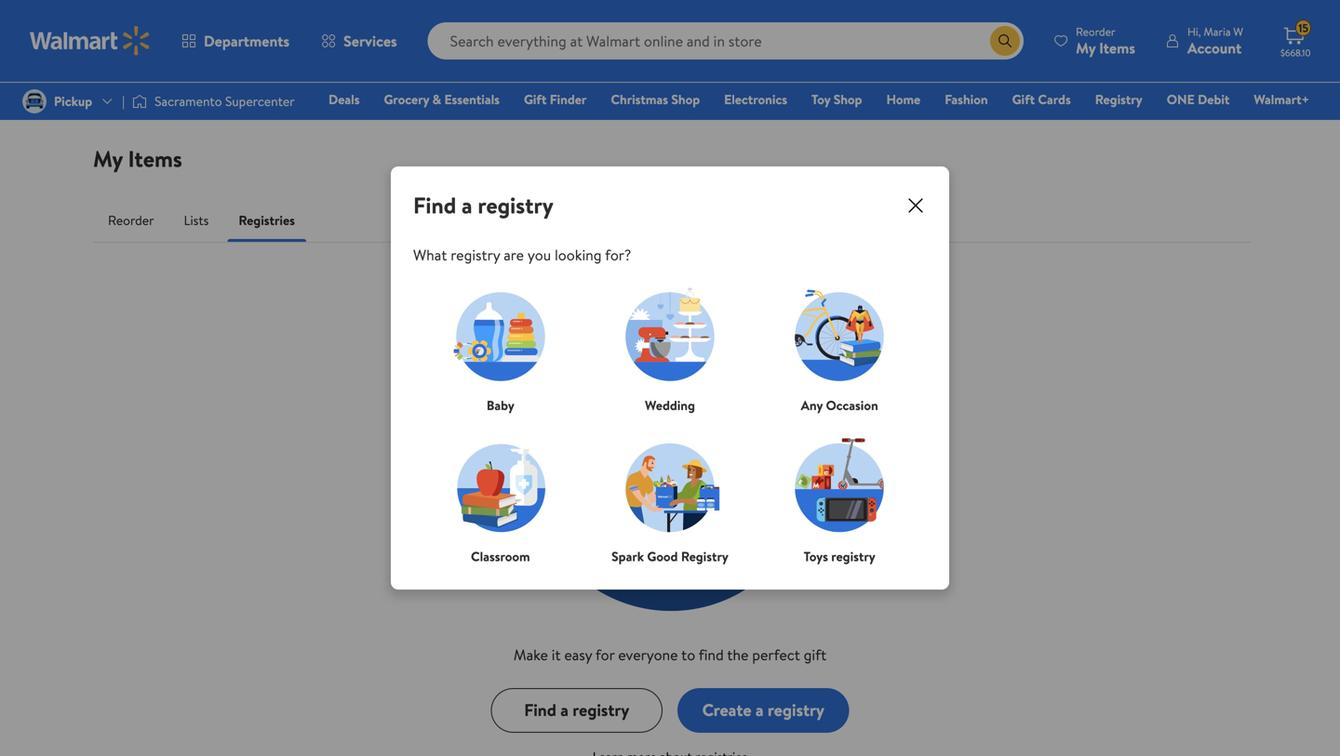 Task type: vqa. For each thing, say whether or not it's contained in the screenshot.
add to cart icon
no



Task type: describe. For each thing, give the bounding box(es) containing it.
my
[[93, 143, 123, 175]]

finder
[[550, 90, 587, 108]]

create a registry button
[[678, 689, 849, 733]]

any occasion button
[[755, 265, 925, 417]]

gift finder
[[524, 90, 587, 108]]

wedding button
[[585, 265, 755, 417]]

reorder link
[[93, 198, 169, 243]]

spark good registry button
[[585, 417, 755, 568]]

walmart image
[[30, 26, 151, 56]]

gift cards link
[[1004, 89, 1079, 109]]

close dialog image
[[905, 195, 927, 217]]

toy shop
[[812, 90, 862, 108]]

gift
[[804, 645, 827, 666]]

shop for toy shop
[[834, 90, 862, 108]]

are
[[504, 245, 524, 265]]

lists
[[184, 211, 209, 229]]

registries link
[[224, 198, 310, 243]]

one
[[1167, 90, 1195, 108]]

for?
[[605, 245, 631, 265]]

classroom button
[[416, 417, 585, 568]]

essentials
[[444, 90, 500, 108]]

debit
[[1198, 90, 1230, 108]]

create
[[702, 699, 752, 722]]

christmas shop
[[611, 90, 700, 108]]

registries
[[239, 211, 295, 229]]

toy
[[812, 90, 831, 108]]

registry left are
[[451, 245, 500, 265]]

make
[[514, 645, 548, 666]]

christmas shop link
[[603, 89, 708, 109]]

baby
[[487, 397, 515, 415]]

grocery
[[384, 90, 429, 108]]

wedding
[[645, 397, 695, 415]]

any
[[801, 397, 823, 415]]

registry right toys
[[831, 548, 876, 566]]

toys
[[804, 548, 828, 566]]

cards
[[1038, 90, 1071, 108]]

baby button
[[416, 265, 585, 417]]

for
[[596, 645, 615, 666]]

it
[[552, 645, 561, 666]]

reorder
[[108, 211, 154, 229]]

what
[[413, 245, 447, 265]]

shop for christmas shop
[[671, 90, 700, 108]]

any occasion
[[801, 397, 878, 415]]

registry link
[[1087, 89, 1151, 109]]

find a registry dialog
[[391, 167, 949, 590]]

registry down "for"
[[573, 699, 629, 722]]

walmart+
[[1254, 90, 1310, 108]]

grocery & essentials
[[384, 90, 500, 108]]

spark good registry
[[612, 548, 729, 566]]

a for create a registry button
[[756, 699, 764, 722]]



Task type: locate. For each thing, give the bounding box(es) containing it.
2 gift from the left
[[1012, 90, 1035, 108]]

looking
[[555, 245, 602, 265]]

0 vertical spatial find a registry
[[413, 190, 554, 221]]

find a registry inside button
[[524, 699, 629, 722]]

toys registry
[[804, 548, 876, 566]]

a up what registry are you looking for?
[[462, 190, 472, 221]]

find a registry
[[413, 190, 554, 221], [524, 699, 629, 722]]

registry left one on the right top of page
[[1095, 90, 1143, 108]]

find
[[413, 190, 456, 221], [524, 699, 557, 722]]

fashion
[[945, 90, 988, 108]]

find inside button
[[524, 699, 557, 722]]

everyone
[[618, 645, 678, 666]]

0 vertical spatial find
[[413, 190, 456, 221]]

perfect
[[752, 645, 800, 666]]

toys registry button
[[755, 417, 925, 568]]

one debit
[[1167, 90, 1230, 108]]

gift inside 'link'
[[1012, 90, 1035, 108]]

make it easy for everyone to find the perfect gift
[[514, 645, 827, 666]]

home link
[[878, 89, 929, 109]]

find a registry up are
[[413, 190, 554, 221]]

gift cards
[[1012, 90, 1071, 108]]

2 horizontal spatial a
[[756, 699, 764, 722]]

1 horizontal spatial shop
[[834, 90, 862, 108]]

deals
[[329, 90, 360, 108]]

classroom
[[471, 548, 530, 566]]

toy shop link
[[803, 89, 871, 109]]

1 gift from the left
[[524, 90, 547, 108]]

find up what
[[413, 190, 456, 221]]

electronics link
[[716, 89, 796, 109]]

1 shop from the left
[[671, 90, 700, 108]]

find a registry down easy
[[524, 699, 629, 722]]

gift for gift cards
[[1012, 90, 1035, 108]]

0 vertical spatial registry
[[1095, 90, 1143, 108]]

1 vertical spatial find a registry
[[524, 699, 629, 722]]

0 horizontal spatial find
[[413, 190, 456, 221]]

&
[[432, 90, 441, 108]]

the
[[727, 645, 749, 666]]

find
[[699, 645, 724, 666]]

one debit link
[[1159, 89, 1238, 109]]

grocery & essentials link
[[376, 89, 508, 109]]

0 horizontal spatial a
[[462, 190, 472, 221]]

walmart+ link
[[1246, 89, 1318, 109]]

fashion link
[[937, 89, 997, 109]]

what registry are you looking for?
[[413, 245, 631, 265]]

to
[[681, 645, 695, 666]]

0 horizontal spatial registry
[[681, 548, 729, 566]]

1 horizontal spatial registry
[[1095, 90, 1143, 108]]

find a registry button
[[491, 689, 663, 733]]

Walmart Site-Wide search field
[[428, 22, 1024, 60]]

registry
[[1095, 90, 1143, 108], [681, 548, 729, 566]]

1 horizontal spatial find
[[524, 699, 557, 722]]

0 horizontal spatial shop
[[671, 90, 700, 108]]

occasion
[[826, 397, 878, 415]]

my items
[[93, 143, 182, 175]]

2 shop from the left
[[834, 90, 862, 108]]

1 vertical spatial find
[[524, 699, 557, 722]]

registry
[[478, 190, 554, 221], [451, 245, 500, 265], [831, 548, 876, 566], [573, 699, 629, 722], [768, 699, 825, 722]]

registry right good
[[681, 548, 729, 566]]

registry inside 'registry' link
[[1095, 90, 1143, 108]]

shop
[[671, 90, 700, 108], [834, 90, 862, 108]]

Search search field
[[428, 22, 1024, 60]]

1 vertical spatial registry
[[681, 548, 729, 566]]

gift finder link
[[516, 89, 595, 109]]

gift
[[524, 90, 547, 108], [1012, 90, 1035, 108]]

find inside dialog
[[413, 190, 456, 221]]

find a registry inside dialog
[[413, 190, 554, 221]]

gift left finder
[[524, 90, 547, 108]]

spark
[[612, 548, 644, 566]]

a inside dialog
[[462, 190, 472, 221]]

good
[[647, 548, 678, 566]]

shop right christmas
[[671, 90, 700, 108]]

0 horizontal spatial gift
[[524, 90, 547, 108]]

shop right toy
[[834, 90, 862, 108]]

registry up are
[[478, 190, 554, 221]]

a right create
[[756, 699, 764, 722]]

gift left cards
[[1012, 90, 1035, 108]]

1 horizontal spatial gift
[[1012, 90, 1035, 108]]

home
[[887, 90, 921, 108]]

you
[[528, 245, 551, 265]]

find down make
[[524, 699, 557, 722]]

a
[[462, 190, 472, 221], [561, 699, 569, 722], [756, 699, 764, 722]]

lists link
[[169, 198, 224, 243]]

registry down "gift"
[[768, 699, 825, 722]]

15
[[1299, 20, 1309, 36]]

electronics
[[724, 90, 788, 108]]

1 horizontal spatial a
[[561, 699, 569, 722]]

gift for gift finder
[[524, 90, 547, 108]]

christmas
[[611, 90, 668, 108]]

a for 'find a registry' button in the bottom of the page
[[561, 699, 569, 722]]

registry inside spark good registry button
[[681, 548, 729, 566]]

a down the it
[[561, 699, 569, 722]]

$668.10
[[1281, 47, 1311, 59]]

easy
[[564, 645, 592, 666]]

create a registry
[[702, 699, 825, 722]]

items
[[128, 143, 182, 175]]

deals link
[[320, 89, 368, 109]]



